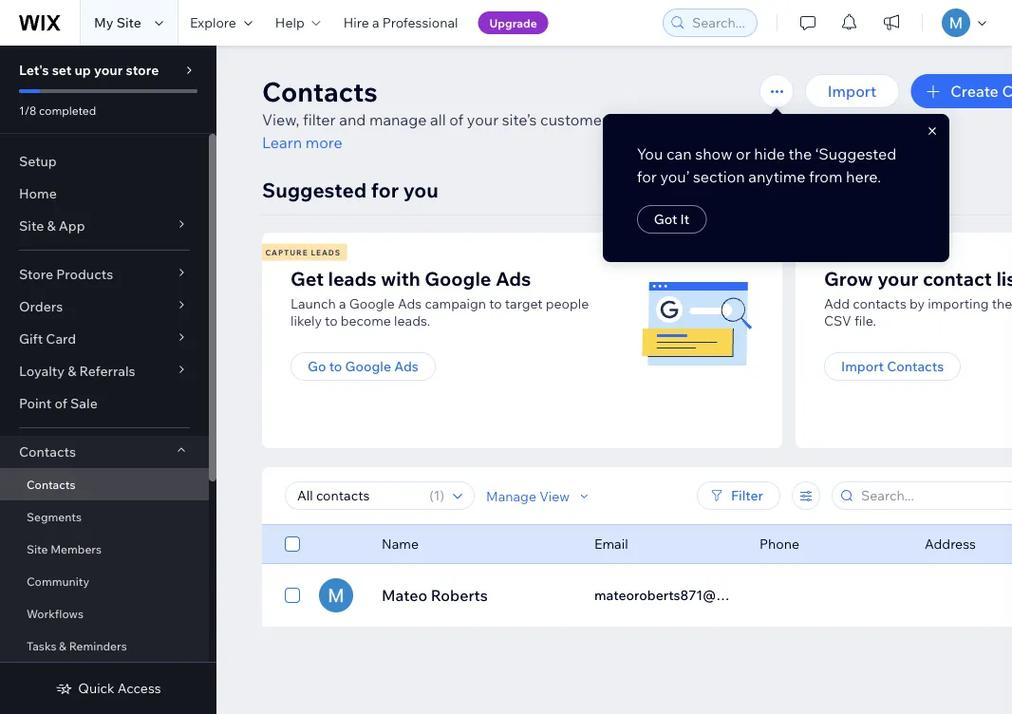 Task type: vqa. For each thing, say whether or not it's contained in the screenshot.
anytime
yes



Task type: describe. For each thing, give the bounding box(es) containing it.
contacts inside button
[[888, 358, 945, 375]]

site members
[[27, 542, 102, 556]]

get leads with google ads launch a google ads campaign to target people likely to become leads.
[[291, 267, 589, 329]]

1 vertical spatial google
[[349, 295, 395, 312]]

import button
[[806, 74, 900, 108]]

contact
[[923, 267, 993, 290]]

setup link
[[0, 145, 209, 178]]

point
[[19, 395, 52, 412]]

1 vertical spatial to
[[325, 313, 338, 329]]

create
[[951, 82, 999, 101]]

contacts button
[[0, 436, 209, 468]]

all
[[430, 110, 446, 129]]

here.
[[847, 167, 882, 186]]

create c button
[[911, 74, 1013, 108]]

your inside "grow your contact lis add contacts by importing the"
[[878, 267, 919, 290]]

google inside button
[[345, 358, 392, 375]]

capture leads
[[266, 247, 341, 257]]

contacts inside popup button
[[19, 444, 76, 460]]

of inside sidebar element
[[55, 395, 67, 412]]

show
[[696, 144, 733, 163]]

0 vertical spatial a
[[372, 14, 380, 31]]

tasks & reminders
[[27, 639, 127, 653]]

a inside get leads with google ads launch a google ads campaign to target people likely to become leads.
[[339, 295, 346, 312]]

gift
[[19, 331, 43, 347]]

setup
[[19, 153, 57, 170]]

sidebar element
[[0, 46, 217, 714]]

store products
[[19, 266, 113, 283]]

explore
[[190, 14, 236, 31]]

quick access button
[[55, 680, 161, 697]]

my
[[94, 14, 114, 31]]

members
[[51, 542, 102, 556]]

you can show or hide the 'suggested for you' section anytime from here.
[[637, 144, 897, 186]]

segments
[[27, 510, 82, 524]]

let's set up your store
[[19, 62, 159, 78]]

filter
[[732, 487, 764, 504]]

add
[[825, 295, 850, 312]]

0 horizontal spatial for
[[371, 177, 399, 202]]

name
[[382, 536, 419, 552]]

0 vertical spatial google
[[425, 267, 492, 290]]

site & app
[[19, 218, 85, 234]]

& for site
[[47, 218, 56, 234]]

contacts view, filter and manage all of your site's customers and leads. learn more
[[262, 75, 691, 152]]

more
[[306, 133, 343, 152]]

import for import contacts
[[842, 358, 885, 375]]

'suggested
[[816, 144, 897, 163]]

site for site members
[[27, 542, 48, 556]]

hide
[[755, 144, 786, 163]]

launch
[[291, 295, 336, 312]]

site members link
[[0, 533, 209, 565]]

tasks & reminders link
[[0, 630, 209, 662]]

customers
[[541, 110, 616, 129]]

contacts up segments at the left bottom
[[27, 477, 75, 492]]

list containing get leads with google ads
[[259, 233, 1013, 448]]

site for site & app
[[19, 218, 44, 234]]

likely
[[291, 313, 322, 329]]

view,
[[262, 110, 300, 129]]

by
[[910, 295, 925, 312]]

your inside sidebar element
[[94, 62, 123, 78]]

2 and from the left
[[619, 110, 646, 129]]

hire
[[344, 14, 369, 31]]

roberts
[[431, 586, 488, 605]]

grow your contact lis add contacts by importing the
[[825, 267, 1013, 329]]

view
[[540, 488, 570, 504]]

up
[[75, 62, 91, 78]]

target
[[505, 295, 543, 312]]

manage view button
[[486, 488, 593, 505]]

from
[[809, 167, 843, 186]]

people
[[546, 295, 589, 312]]

learn more button
[[262, 131, 343, 154]]

create c
[[951, 82, 1013, 101]]

site's
[[502, 110, 537, 129]]

tasks
[[27, 639, 56, 653]]

capture
[[266, 247, 308, 257]]

upgrade
[[490, 16, 538, 30]]

1/8
[[19, 103, 36, 117]]

store
[[19, 266, 53, 283]]

0 vertical spatial site
[[117, 14, 141, 31]]

import contacts
[[842, 358, 945, 375]]

ads inside button
[[394, 358, 419, 375]]

reminders
[[69, 639, 127, 653]]

learn
[[262, 133, 302, 152]]

& for tasks
[[59, 639, 67, 653]]

help
[[275, 14, 305, 31]]

become
[[341, 313, 391, 329]]

mateoroberts871@gmail.com
[[595, 587, 781, 604]]

home
[[19, 185, 57, 202]]

professional
[[383, 14, 458, 31]]

quick access
[[78, 680, 161, 697]]

loyalty & referrals
[[19, 363, 135, 380]]

address
[[925, 536, 977, 552]]

(
[[430, 487, 434, 504]]

section
[[694, 167, 746, 186]]



Task type: locate. For each thing, give the bounding box(es) containing it.
contacts up filter
[[262, 75, 378, 108]]

google down become
[[345, 358, 392, 375]]

workflows
[[27, 607, 84, 621]]

for inside you can show or hide the 'suggested for you' section anytime from here.
[[637, 167, 657, 186]]

& right loyalty
[[68, 363, 76, 380]]

manage view
[[486, 488, 570, 504]]

let's
[[19, 62, 49, 78]]

grow
[[825, 267, 874, 290]]

gift card
[[19, 331, 76, 347]]

your right 'up'
[[94, 62, 123, 78]]

2 vertical spatial ads
[[394, 358, 419, 375]]

a
[[372, 14, 380, 31], [339, 295, 346, 312]]

0 vertical spatial &
[[47, 218, 56, 234]]

contacts down the point of sale in the left of the page
[[19, 444, 76, 460]]

import
[[828, 82, 877, 101], [842, 358, 885, 375]]

google up campaign
[[425, 267, 492, 290]]

site down segments at the left bottom
[[27, 542, 48, 556]]

to left target
[[489, 295, 502, 312]]

of inside contacts view, filter and manage all of your site's customers and leads. learn more
[[450, 110, 464, 129]]

1 vertical spatial a
[[339, 295, 346, 312]]

site down home
[[19, 218, 44, 234]]

workflows link
[[0, 598, 209, 630]]

2 vertical spatial to
[[329, 358, 342, 375]]

& inside site & app popup button
[[47, 218, 56, 234]]

0 horizontal spatial the
[[789, 144, 813, 163]]

1 vertical spatial site
[[19, 218, 44, 234]]

1 vertical spatial import
[[842, 358, 885, 375]]

ads down with
[[398, 295, 422, 312]]

your up contacts
[[878, 267, 919, 290]]

segments link
[[0, 501, 209, 533]]

go
[[308, 358, 326, 375]]

of left sale
[[55, 395, 67, 412]]

leads. down with
[[394, 313, 431, 329]]

import up 'suggested on the right
[[828, 82, 877, 101]]

loyalty
[[19, 363, 65, 380]]

got
[[654, 211, 678, 228]]

1 horizontal spatial of
[[450, 110, 464, 129]]

1 vertical spatial leads.
[[394, 313, 431, 329]]

Search... field
[[687, 10, 752, 36], [856, 483, 1013, 509]]

0 vertical spatial leads.
[[649, 110, 691, 129]]

)
[[440, 487, 445, 504]]

& left 'app'
[[47, 218, 56, 234]]

completed
[[39, 103, 96, 117]]

manage
[[486, 488, 537, 504]]

None checkbox
[[285, 584, 300, 607]]

site inside popup button
[[19, 218, 44, 234]]

filter button
[[697, 482, 781, 510]]

a down leads
[[339, 295, 346, 312]]

google
[[425, 267, 492, 290], [349, 295, 395, 312], [345, 358, 392, 375]]

0 vertical spatial of
[[450, 110, 464, 129]]

community
[[27, 574, 89, 589]]

1 vertical spatial &
[[68, 363, 76, 380]]

2 vertical spatial site
[[27, 542, 48, 556]]

help button
[[264, 0, 332, 46]]

leads.
[[649, 110, 691, 129], [394, 313, 431, 329]]

1 horizontal spatial your
[[467, 110, 499, 129]]

store
[[126, 62, 159, 78]]

& for loyalty
[[68, 363, 76, 380]]

import for import
[[828, 82, 877, 101]]

site right my
[[117, 14, 141, 31]]

import down contacts
[[842, 358, 885, 375]]

contacts
[[853, 295, 907, 312]]

mateo roberts image
[[319, 579, 353, 613]]

&
[[47, 218, 56, 234], [68, 363, 76, 380], [59, 639, 67, 653]]

1 vertical spatial ads
[[398, 295, 422, 312]]

for down you
[[637, 167, 657, 186]]

& inside tasks & reminders link
[[59, 639, 67, 653]]

the down lis
[[993, 295, 1013, 312]]

suggested for you
[[262, 177, 439, 202]]

got it
[[654, 211, 690, 228]]

ads down get leads with google ads launch a google ads campaign to target people likely to become leads.
[[394, 358, 419, 375]]

2 vertical spatial google
[[345, 358, 392, 375]]

or
[[736, 144, 751, 163]]

your left site's
[[467, 110, 499, 129]]

1 horizontal spatial and
[[619, 110, 646, 129]]

1 vertical spatial the
[[993, 295, 1013, 312]]

0 horizontal spatial your
[[94, 62, 123, 78]]

0 vertical spatial import
[[828, 82, 877, 101]]

for left you
[[371, 177, 399, 202]]

to down launch
[[325, 313, 338, 329]]

list
[[259, 233, 1013, 448]]

and right filter
[[339, 110, 366, 129]]

0 horizontal spatial and
[[339, 110, 366, 129]]

contacts link
[[0, 468, 209, 501]]

1 and from the left
[[339, 110, 366, 129]]

1 vertical spatial your
[[467, 110, 499, 129]]

of right all
[[450, 110, 464, 129]]

2 horizontal spatial &
[[68, 363, 76, 380]]

mateo roberts
[[382, 586, 488, 605]]

email
[[595, 536, 629, 552]]

of
[[450, 110, 464, 129], [55, 395, 67, 412]]

0 vertical spatial to
[[489, 295, 502, 312]]

card
[[46, 331, 76, 347]]

to right the go on the bottom
[[329, 358, 342, 375]]

c
[[1003, 82, 1013, 101]]

a right 'hire'
[[372, 14, 380, 31]]

1
[[434, 487, 440, 504]]

google up become
[[349, 295, 395, 312]]

1 horizontal spatial a
[[372, 14, 380, 31]]

1 horizontal spatial &
[[59, 639, 67, 653]]

products
[[56, 266, 113, 283]]

you
[[404, 177, 439, 202]]

with
[[381, 267, 421, 290]]

2 vertical spatial &
[[59, 639, 67, 653]]

contacts
[[262, 75, 378, 108], [888, 358, 945, 375], [19, 444, 76, 460], [27, 477, 75, 492]]

1 horizontal spatial for
[[637, 167, 657, 186]]

0 vertical spatial your
[[94, 62, 123, 78]]

leads
[[328, 267, 377, 290]]

import inside button
[[828, 82, 877, 101]]

site & app button
[[0, 210, 209, 242]]

& inside the loyalty & referrals dropdown button
[[68, 363, 76, 380]]

set
[[52, 62, 72, 78]]

ads up target
[[496, 267, 531, 290]]

loyalty & referrals button
[[0, 355, 209, 388]]

my site
[[94, 14, 141, 31]]

filter
[[303, 110, 336, 129]]

manage
[[370, 110, 427, 129]]

1 horizontal spatial leads.
[[649, 110, 691, 129]]

contacts inside contacts view, filter and manage all of your site's customers and leads. learn more
[[262, 75, 378, 108]]

can
[[667, 144, 692, 163]]

Unsaved view field
[[292, 483, 424, 509]]

import inside button
[[842, 358, 885, 375]]

your inside contacts view, filter and manage all of your site's customers and leads. learn more
[[467, 110, 499, 129]]

to inside button
[[329, 358, 342, 375]]

0 vertical spatial search... field
[[687, 10, 752, 36]]

access
[[118, 680, 161, 697]]

the inside you can show or hide the 'suggested for you' section anytime from here.
[[789, 144, 813, 163]]

1 vertical spatial of
[[55, 395, 67, 412]]

get
[[291, 267, 324, 290]]

point of sale link
[[0, 388, 209, 420]]

& right tasks
[[59, 639, 67, 653]]

quick
[[78, 680, 115, 697]]

None checkbox
[[285, 533, 300, 556]]

1 vertical spatial search... field
[[856, 483, 1013, 509]]

hire a professional link
[[332, 0, 470, 46]]

got it button
[[637, 205, 707, 234]]

and up you
[[619, 110, 646, 129]]

app
[[59, 218, 85, 234]]

upgrade button
[[478, 11, 549, 34]]

home link
[[0, 178, 209, 210]]

orders
[[19, 298, 63, 315]]

leads. inside contacts view, filter and manage all of your site's customers and leads. learn more
[[649, 110, 691, 129]]

site
[[117, 14, 141, 31], [19, 218, 44, 234], [27, 542, 48, 556]]

leads. inside get leads with google ads launch a google ads campaign to target people likely to become leads.
[[394, 313, 431, 329]]

0 horizontal spatial leads.
[[394, 313, 431, 329]]

0 horizontal spatial of
[[55, 395, 67, 412]]

( 1 )
[[430, 487, 445, 504]]

leads. up can
[[649, 110, 691, 129]]

0 vertical spatial ads
[[496, 267, 531, 290]]

you'
[[661, 167, 690, 186]]

anytime
[[749, 167, 806, 186]]

suggested
[[262, 177, 367, 202]]

sale
[[70, 395, 98, 412]]

importing
[[928, 295, 990, 312]]

0 horizontal spatial search... field
[[687, 10, 752, 36]]

the right the hide
[[789, 144, 813, 163]]

lis
[[997, 267, 1013, 290]]

contacts down the by
[[888, 358, 945, 375]]

0 vertical spatial the
[[789, 144, 813, 163]]

0 horizontal spatial a
[[339, 295, 346, 312]]

the inside "grow your contact lis add contacts by importing the"
[[993, 295, 1013, 312]]

1 horizontal spatial the
[[993, 295, 1013, 312]]

0 horizontal spatial &
[[47, 218, 56, 234]]

hire a professional
[[344, 14, 458, 31]]

2 vertical spatial your
[[878, 267, 919, 290]]

point of sale
[[19, 395, 98, 412]]

for
[[637, 167, 657, 186], [371, 177, 399, 202]]

referrals
[[79, 363, 135, 380]]

you
[[637, 144, 664, 163]]

your
[[94, 62, 123, 78], [467, 110, 499, 129], [878, 267, 919, 290]]

2 horizontal spatial your
[[878, 267, 919, 290]]

campaign
[[425, 295, 486, 312]]

1 horizontal spatial search... field
[[856, 483, 1013, 509]]

import contacts button
[[825, 352, 962, 381]]



